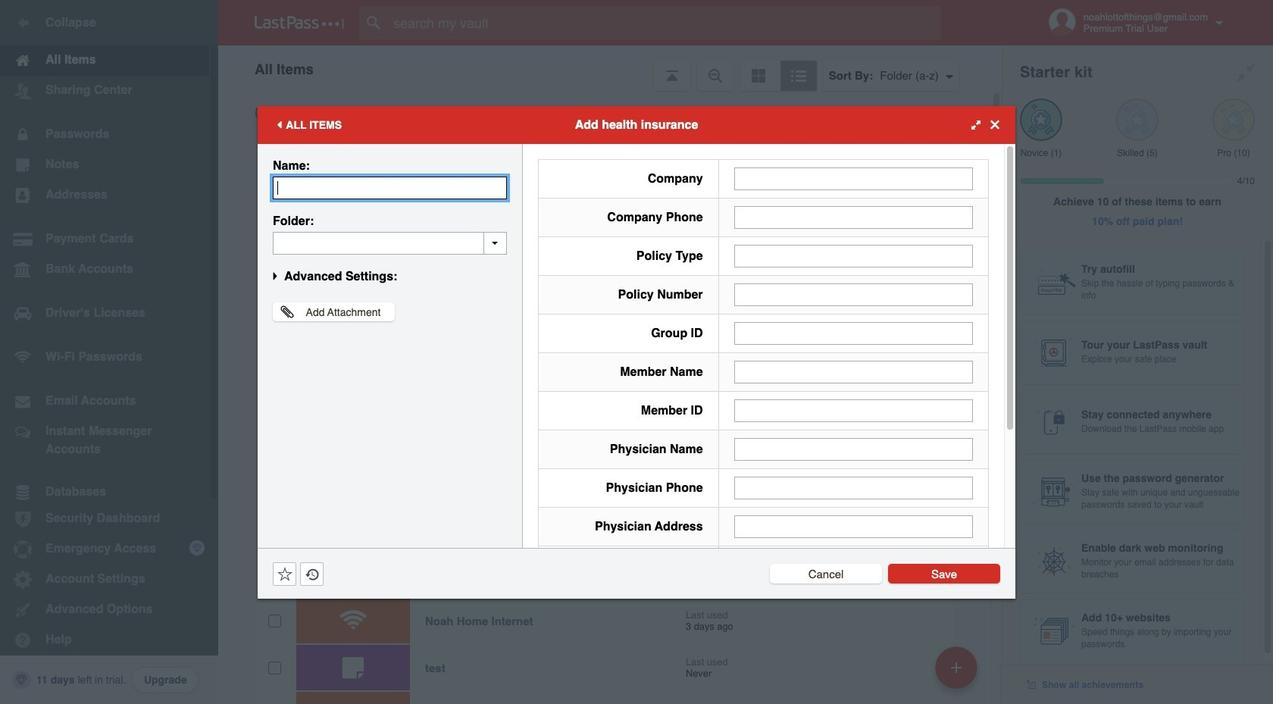 Task type: locate. For each thing, give the bounding box(es) containing it.
new item navigation
[[930, 642, 987, 704]]

None text field
[[734, 206, 973, 229], [273, 232, 507, 254], [734, 476, 973, 499], [734, 206, 973, 229], [273, 232, 507, 254], [734, 476, 973, 499]]

dialog
[[258, 106, 1016, 695]]

None text field
[[734, 167, 973, 190], [273, 176, 507, 199], [734, 244, 973, 267], [734, 283, 973, 306], [734, 322, 973, 344], [734, 360, 973, 383], [734, 399, 973, 422], [734, 438, 973, 460], [734, 515, 973, 538], [734, 167, 973, 190], [273, 176, 507, 199], [734, 244, 973, 267], [734, 283, 973, 306], [734, 322, 973, 344], [734, 360, 973, 383], [734, 399, 973, 422], [734, 438, 973, 460], [734, 515, 973, 538]]

vault options navigation
[[218, 45, 1002, 91]]

new item image
[[951, 662, 962, 673]]



Task type: vqa. For each thing, say whether or not it's contained in the screenshot.
New item element
no



Task type: describe. For each thing, give the bounding box(es) containing it.
main navigation navigation
[[0, 0, 218, 704]]

search my vault text field
[[359, 6, 965, 39]]

Search search field
[[359, 6, 965, 39]]

lastpass image
[[255, 16, 344, 30]]



